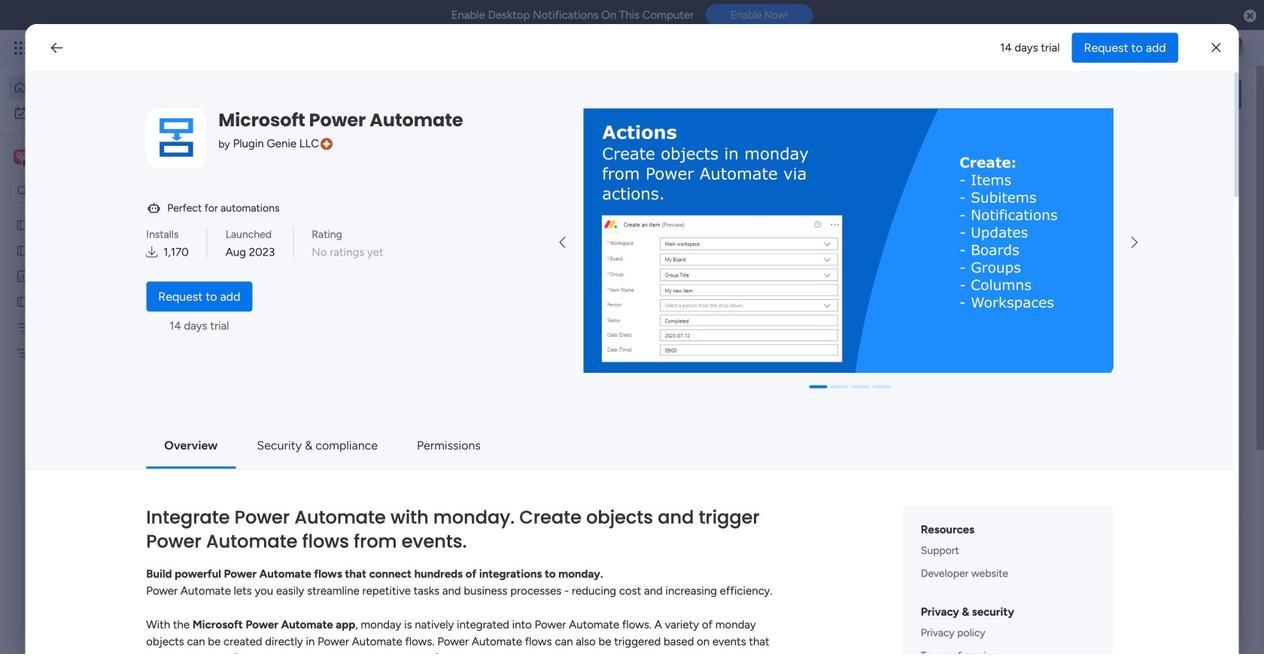 Task type: locate. For each thing, give the bounding box(es) containing it.
quick search results list box
[[233, 171, 980, 555]]

app logo image
[[146, 108, 206, 169]]

remove from favorites image
[[938, 305, 953, 320]]

marketplace arrow right image
[[1132, 237, 1138, 249]]

check circle image
[[1038, 191, 1048, 202]]

public dashboard image
[[16, 269, 30, 284]]

dapulse x slim image
[[1212, 39, 1221, 57], [1219, 139, 1237, 157]]

Search in workspace field
[[32, 182, 126, 200]]

public board image
[[16, 218, 30, 232], [16, 244, 30, 258], [16, 295, 30, 309], [743, 305, 760, 321]]

select product image
[[14, 41, 29, 56]]

dapulse close image
[[1244, 9, 1257, 24]]

0 vertical spatial option
[[9, 75, 183, 99]]

option
[[9, 75, 183, 99], [9, 101, 183, 125], [0, 212, 192, 215]]

templates image image
[[1029, 333, 1228, 437]]

help image
[[1166, 41, 1181, 56]]

list box
[[0, 209, 192, 569]]

update feed image
[[1030, 41, 1045, 56]]

terry turtle image
[[1222, 36, 1246, 60]]



Task type: vqa. For each thing, say whether or not it's contained in the screenshot.
check circle icon
yes



Task type: describe. For each thing, give the bounding box(es) containing it.
workspace selection element
[[11, 130, 129, 183]]

search everything image
[[1133, 41, 1148, 56]]

1 vertical spatial dapulse x slim image
[[1219, 139, 1237, 157]]

v2 user feedback image
[[1028, 86, 1039, 103]]

circle o image
[[1038, 210, 1048, 221]]

2 image
[[1041, 31, 1055, 48]]

2 vertical spatial option
[[0, 212, 192, 215]]

component image
[[743, 328, 757, 342]]

marketplace arrow left image
[[560, 237, 566, 249]]

0 vertical spatial dapulse x slim image
[[1212, 39, 1221, 57]]

screenshot image
[[584, 108, 1114, 373]]

1 vertical spatial option
[[9, 101, 183, 125]]

component image
[[251, 513, 265, 526]]

add to favorites image
[[692, 305, 707, 320]]

public board image
[[251, 305, 268, 321]]

v2 download image
[[146, 244, 157, 261]]

monday marketplace image
[[1096, 41, 1111, 56]]

notifications image
[[997, 41, 1012, 56]]



